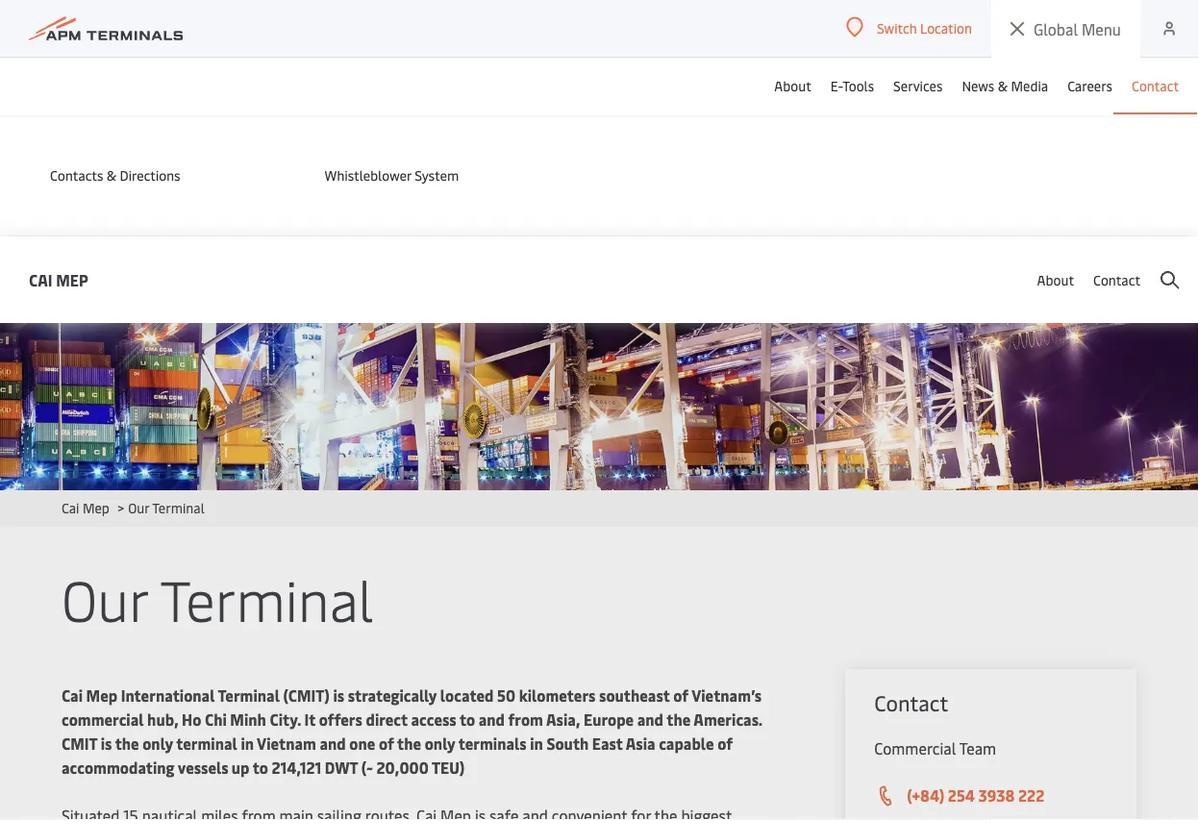 Task type: describe. For each thing, give the bounding box(es) containing it.
0 vertical spatial cai mep link
[[29, 268, 88, 292]]

dwt
[[325, 757, 358, 778]]

1 horizontal spatial of
[[673, 685, 689, 706]]

east
[[592, 733, 623, 754]]

news & media button
[[962, 57, 1048, 114]]

(+84)
[[907, 785, 945, 806]]

cai mep international terminal (cmit) is strategically located 50 kilometers southeast of vietnam's commercial hub, ho chi minh city. it offers direct access to and from asia, europe and the americas. cmit is the only terminal in vietnam and one of the only terminals in south east asia capable of accommodating vessels up to 214,121 dwt (~ 20,000 teu)
[[62, 685, 762, 778]]

directions
[[120, 166, 180, 184]]

global menu button
[[991, 0, 1141, 58]]

contacts
[[50, 166, 103, 184]]

0 vertical spatial our
[[128, 499, 149, 517]]

(cmit)
[[283, 685, 330, 706]]

commercial
[[874, 738, 956, 759]]

1 in from the left
[[241, 733, 254, 754]]

contacts & directions link
[[50, 164, 286, 186]]

1 vertical spatial terminal
[[160, 560, 374, 636]]

214,121
[[272, 757, 321, 778]]

our terminal
[[62, 560, 374, 636]]

contact for contact dropdown button
[[1093, 271, 1141, 289]]

& for news
[[998, 76, 1008, 95]]

0 vertical spatial terminal
[[152, 499, 205, 517]]

international
[[121, 685, 215, 706]]

mep for cai mep > our terminal
[[83, 499, 109, 517]]

3938
[[978, 785, 1015, 806]]

global
[[1034, 19, 1078, 39]]

news
[[962, 76, 995, 95]]

commercial
[[62, 709, 144, 730]]

city.
[[270, 709, 301, 730]]

1 horizontal spatial is
[[333, 685, 344, 706]]

careers button
[[1068, 57, 1113, 114]]

0 horizontal spatial is
[[101, 733, 112, 754]]

menu
[[1082, 19, 1121, 39]]

media
[[1011, 76, 1048, 95]]

vessels up
[[178, 757, 250, 778]]

e-tools
[[831, 76, 874, 95]]

0 horizontal spatial the
[[115, 733, 139, 754]]

1 only from the left
[[143, 733, 173, 754]]

cai for cai mep
[[29, 269, 52, 290]]

accommodating
[[62, 757, 175, 778]]

commercial team
[[874, 738, 996, 759]]

whistleblower
[[325, 166, 411, 184]]

2 only from the left
[[425, 733, 455, 754]]

careers
[[1068, 76, 1113, 95]]

access
[[411, 709, 456, 730]]

tools
[[843, 76, 874, 95]]

cai me ot image
[[0, 144, 1198, 490]]

southeast
[[599, 685, 670, 706]]

1 vertical spatial cai mep link
[[62, 499, 109, 517]]

1 horizontal spatial and
[[479, 709, 505, 730]]

about button for e-tools
[[774, 57, 811, 114]]

e-tools button
[[831, 57, 874, 114]]

europe
[[584, 709, 634, 730]]

from
[[508, 709, 543, 730]]

ho
[[182, 709, 201, 730]]

cai mep > our terminal
[[62, 499, 205, 517]]

south
[[547, 733, 589, 754]]

0 horizontal spatial of
[[379, 733, 394, 754]]

vietnam
[[257, 733, 316, 754]]

offers
[[319, 709, 362, 730]]

cai for cai mep > our terminal
[[62, 499, 79, 517]]

system
[[415, 166, 459, 184]]

teu)
[[432, 757, 465, 778]]

team
[[959, 738, 996, 759]]

hub,
[[147, 709, 178, 730]]

>
[[118, 499, 124, 517]]

one
[[349, 733, 375, 754]]

cai mep
[[29, 269, 88, 290]]

0 horizontal spatial to
[[253, 757, 268, 778]]

about for e-tools
[[774, 76, 811, 95]]



Task type: locate. For each thing, give the bounding box(es) containing it.
0 vertical spatial is
[[333, 685, 344, 706]]

contact button
[[1132, 57, 1179, 114]]

contact button
[[1093, 237, 1141, 323]]

to down vietnam
[[253, 757, 268, 778]]

is
[[333, 685, 344, 706], [101, 733, 112, 754]]

1 vertical spatial &
[[107, 166, 117, 184]]

& for contacts
[[107, 166, 117, 184]]

about button
[[774, 57, 811, 114], [1037, 237, 1074, 323]]

e-
[[831, 76, 843, 95]]

whistleblower system link
[[325, 164, 561, 186]]

of left vietnam's
[[673, 685, 689, 706]]

mep for cai mep
[[56, 269, 88, 290]]

it
[[304, 709, 316, 730]]

1 vertical spatial to
[[253, 757, 268, 778]]

switch location button
[[846, 17, 972, 38]]

strategically
[[348, 685, 437, 706]]

our right >
[[128, 499, 149, 517]]

is up offers
[[333, 685, 344, 706]]

about button left e-
[[774, 57, 811, 114]]

location
[[920, 18, 972, 37]]

0 horizontal spatial &
[[107, 166, 117, 184]]

terminals
[[458, 733, 527, 754]]

about button for contact
[[1037, 237, 1074, 323]]

the up accommodating
[[115, 733, 139, 754]]

0 vertical spatial &
[[998, 76, 1008, 95]]

254
[[948, 785, 975, 806]]

global menu
[[1034, 19, 1121, 39]]

contacts & directions
[[50, 166, 180, 184]]

our
[[128, 499, 149, 517], [62, 560, 148, 636]]

1 horizontal spatial in
[[530, 733, 543, 754]]

switch
[[877, 18, 917, 37]]

1 horizontal spatial only
[[425, 733, 455, 754]]

0 horizontal spatial in
[[241, 733, 254, 754]]

the up 20,000
[[397, 733, 421, 754]]

of down direct
[[379, 733, 394, 754]]

and down offers
[[320, 733, 346, 754]]

terminal
[[176, 733, 237, 754]]

and up the asia
[[637, 709, 664, 730]]

1 vertical spatial about button
[[1037, 237, 1074, 323]]

0 vertical spatial contact
[[1132, 76, 1179, 95]]

1 vertical spatial contact
[[1093, 271, 1141, 289]]

about
[[774, 76, 811, 95], [1037, 271, 1074, 289]]

&
[[998, 76, 1008, 95], [107, 166, 117, 184]]

only
[[143, 733, 173, 754], [425, 733, 455, 754]]

in down from on the left bottom
[[530, 733, 543, 754]]

capable
[[659, 733, 714, 754]]

in down minh
[[241, 733, 254, 754]]

cmit
[[62, 733, 97, 754]]

to
[[460, 709, 475, 730], [253, 757, 268, 778]]

2 vertical spatial cai
[[62, 685, 83, 706]]

2 in from the left
[[530, 733, 543, 754]]

news & media
[[962, 76, 1048, 95]]

0 horizontal spatial and
[[320, 733, 346, 754]]

2 vertical spatial terminal
[[218, 685, 280, 706]]

1 vertical spatial about
[[1037, 271, 1074, 289]]

located
[[440, 685, 494, 706]]

our down >
[[62, 560, 148, 636]]

0 horizontal spatial about
[[774, 76, 811, 95]]

& right "contacts"
[[107, 166, 117, 184]]

asia
[[626, 733, 655, 754]]

2 vertical spatial contact
[[874, 689, 948, 717]]

switch location
[[877, 18, 972, 37]]

1 vertical spatial our
[[62, 560, 148, 636]]

of down 'americas.'
[[718, 733, 733, 754]]

services button
[[893, 57, 943, 114]]

to down located
[[460, 709, 475, 730]]

50
[[497, 685, 515, 706]]

222
[[1018, 785, 1045, 806]]

contact for contact popup button
[[1132, 76, 1179, 95]]

chi
[[205, 709, 227, 730]]

the up the capable
[[667, 709, 691, 730]]

0 vertical spatial to
[[460, 709, 475, 730]]

of
[[673, 685, 689, 706], [379, 733, 394, 754], [718, 733, 733, 754]]

0 vertical spatial about
[[774, 76, 811, 95]]

2 horizontal spatial and
[[637, 709, 664, 730]]

1 horizontal spatial about button
[[1037, 237, 1074, 323]]

1 horizontal spatial about
[[1037, 271, 1074, 289]]

0 vertical spatial about button
[[774, 57, 811, 114]]

only down the access
[[425, 733, 455, 754]]

and up terminals
[[479, 709, 505, 730]]

is down commercial
[[101, 733, 112, 754]]

whistleblower system
[[325, 166, 459, 184]]

(+84) 254 3938 222 link
[[874, 784, 1108, 809]]

about left contact dropdown button
[[1037, 271, 1074, 289]]

americas.
[[694, 709, 762, 730]]

0 vertical spatial cai
[[29, 269, 52, 290]]

2 horizontal spatial the
[[667, 709, 691, 730]]

0 vertical spatial mep
[[56, 269, 88, 290]]

only down hub,
[[143, 733, 173, 754]]

services
[[893, 76, 943, 95]]

terminal
[[152, 499, 205, 517], [160, 560, 374, 636], [218, 685, 280, 706]]

1 vertical spatial is
[[101, 733, 112, 754]]

cai mep link
[[29, 268, 88, 292], [62, 499, 109, 517]]

direct
[[366, 709, 408, 730]]

and
[[479, 709, 505, 730], [637, 709, 664, 730], [320, 733, 346, 754]]

cai for cai mep international terminal (cmit) is strategically located 50 kilometers southeast of vietnam's commercial hub, ho chi minh city. it offers direct access to and from asia, europe and the americas. cmit is the only terminal in vietnam and one of the only terminals in south east asia capable of accommodating vessels up to 214,121 dwt (~ 20,000 teu)
[[62, 685, 83, 706]]

about button left contact dropdown button
[[1037, 237, 1074, 323]]

the
[[667, 709, 691, 730], [115, 733, 139, 754], [397, 733, 421, 754]]

1 horizontal spatial the
[[397, 733, 421, 754]]

20,000
[[377, 757, 429, 778]]

& right news
[[998, 76, 1008, 95]]

kilometers
[[519, 685, 596, 706]]

0 horizontal spatial only
[[143, 733, 173, 754]]

minh
[[230, 709, 266, 730]]

cai
[[29, 269, 52, 290], [62, 499, 79, 517], [62, 685, 83, 706]]

2 vertical spatial mep
[[86, 685, 117, 706]]

mep inside cai mep international terminal (cmit) is strategically located 50 kilometers southeast of vietnam's commercial hub, ho chi minh city. it offers direct access to and from asia, europe and the americas. cmit is the only terminal in vietnam and one of the only terminals in south east asia capable of accommodating vessels up to 214,121 dwt (~ 20,000 teu)
[[86, 685, 117, 706]]

vietnam's
[[692, 685, 762, 706]]

1 horizontal spatial to
[[460, 709, 475, 730]]

mep for cai mep international terminal (cmit) is strategically located 50 kilometers southeast of vietnam's commercial hub, ho chi minh city. it offers direct access to and from asia, europe and the americas. cmit is the only terminal in vietnam and one of the only terminals in south east asia capable of accommodating vessels up to 214,121 dwt (~ 20,000 teu)
[[86, 685, 117, 706]]

& inside dropdown button
[[998, 76, 1008, 95]]

1 vertical spatial cai
[[62, 499, 79, 517]]

(+84) 254 3938 222
[[907, 785, 1045, 806]]

1 horizontal spatial &
[[998, 76, 1008, 95]]

about left e-
[[774, 76, 811, 95]]

0 horizontal spatial about button
[[774, 57, 811, 114]]

asia,
[[546, 709, 580, 730]]

mep
[[56, 269, 88, 290], [83, 499, 109, 517], [86, 685, 117, 706]]

contact
[[1132, 76, 1179, 95], [1093, 271, 1141, 289], [874, 689, 948, 717]]

about for contact
[[1037, 271, 1074, 289]]

terminal inside cai mep international terminal (cmit) is strategically located 50 kilometers southeast of vietnam's commercial hub, ho chi minh city. it offers direct access to and from asia, europe and the americas. cmit is the only terminal in vietnam and one of the only terminals in south east asia capable of accommodating vessels up to 214,121 dwt (~ 20,000 teu)
[[218, 685, 280, 706]]

(~
[[361, 757, 373, 778]]

2 horizontal spatial of
[[718, 733, 733, 754]]

cai inside cai mep international terminal (cmit) is strategically located 50 kilometers southeast of vietnam's commercial hub, ho chi minh city. it offers direct access to and from asia, europe and the americas. cmit is the only terminal in vietnam and one of the only terminals in south east asia capable of accommodating vessels up to 214,121 dwt (~ 20,000 teu)
[[62, 685, 83, 706]]

in
[[241, 733, 254, 754], [530, 733, 543, 754]]

1 vertical spatial mep
[[83, 499, 109, 517]]



Task type: vqa. For each thing, say whether or not it's contained in the screenshot.
Location
yes



